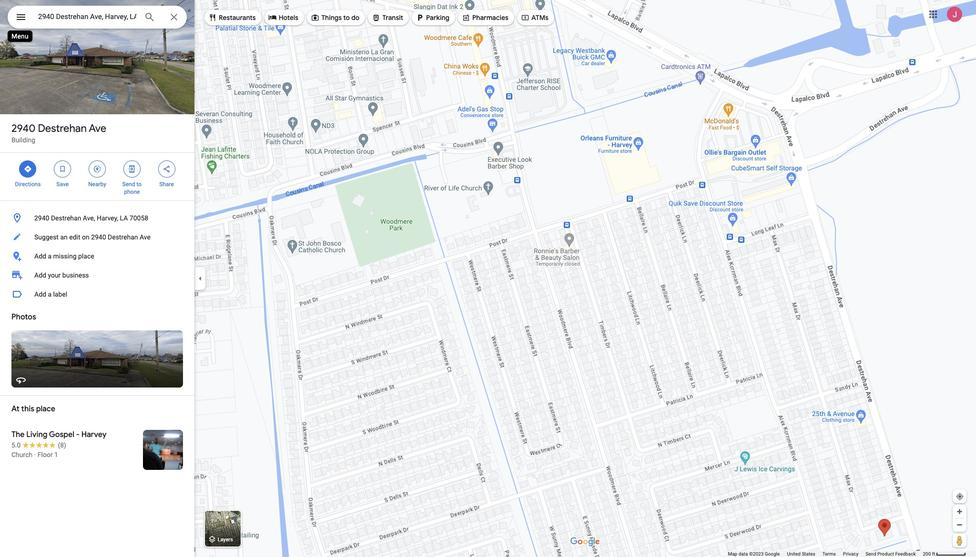 Task type: locate. For each thing, give the bounding box(es) containing it.
layers
[[218, 537, 233, 543]]

send inside send to phone
[[122, 181, 135, 188]]

add a label button
[[0, 285, 194, 304]]

pharmacies
[[472, 13, 508, 22]]

add
[[34, 253, 46, 260], [34, 272, 46, 279], [34, 291, 46, 298]]


[[268, 12, 277, 23]]

to up "phone"
[[136, 181, 142, 188]]

2940 destrehan ave main content
[[0, 0, 194, 558]]

send for send to phone
[[122, 181, 135, 188]]

2 a from the top
[[48, 291, 51, 298]]

2940 up suggest
[[34, 214, 49, 222]]


[[162, 164, 171, 174]]

 parking
[[416, 12, 449, 23]]

a left "label"
[[48, 291, 51, 298]]

add down suggest
[[34, 253, 46, 260]]

add for add a label
[[34, 291, 46, 298]]

1 horizontal spatial ave
[[140, 234, 151, 241]]

share
[[159, 181, 174, 188]]

destrehan
[[38, 122, 87, 135], [51, 214, 81, 222], [108, 234, 138, 241]]

at
[[11, 405, 19, 414]]

parking
[[426, 13, 449, 22]]

nearby
[[88, 181, 106, 188]]

footer
[[728, 551, 923, 558]]

destrehan for ave
[[38, 122, 87, 135]]

0 vertical spatial add
[[34, 253, 46, 260]]

0 vertical spatial place
[[78, 253, 94, 260]]


[[93, 164, 102, 174]]

google
[[765, 552, 780, 557]]

place
[[78, 253, 94, 260], [36, 405, 55, 414]]

1 vertical spatial add
[[34, 272, 46, 279]]

0 horizontal spatial place
[[36, 405, 55, 414]]

2 vertical spatial 2940
[[91, 234, 106, 241]]

200 ft button
[[923, 552, 966, 557]]

add a label
[[34, 291, 67, 298]]

0 vertical spatial a
[[48, 253, 51, 260]]

send
[[122, 181, 135, 188], [866, 552, 876, 557]]

the living gospel - harvey
[[11, 430, 107, 440]]

data
[[739, 552, 748, 557]]

things
[[321, 13, 342, 22]]

missing
[[53, 253, 77, 260]]

1 vertical spatial send
[[866, 552, 876, 557]]

add left "label"
[[34, 291, 46, 298]]

 things to do
[[311, 12, 359, 23]]

destrehan up 
[[38, 122, 87, 135]]

to
[[343, 13, 350, 22], [136, 181, 142, 188]]

destrehan down la
[[108, 234, 138, 241]]

a inside add a label button
[[48, 291, 51, 298]]

2940 up building
[[11, 122, 35, 135]]

1 horizontal spatial send
[[866, 552, 876, 557]]

1 vertical spatial place
[[36, 405, 55, 414]]

1 horizontal spatial place
[[78, 253, 94, 260]]

an
[[60, 234, 68, 241]]

send product feedback
[[866, 552, 916, 557]]

suggest
[[34, 234, 59, 241]]

the
[[11, 430, 25, 440]]

united states button
[[787, 551, 815, 558]]

0 horizontal spatial to
[[136, 181, 142, 188]]

0 vertical spatial to
[[343, 13, 350, 22]]

gospel
[[49, 430, 74, 440]]

building
[[11, 136, 35, 144]]

None field
[[38, 11, 136, 22]]

2940 inside 2940 destrehan ave building
[[11, 122, 35, 135]]

a for label
[[48, 291, 51, 298]]

0 vertical spatial destrehan
[[38, 122, 87, 135]]

to inside send to phone
[[136, 181, 142, 188]]

0 horizontal spatial ave
[[89, 122, 106, 135]]

destrehan inside 2940 destrehan ave building
[[38, 122, 87, 135]]

0 vertical spatial 2940
[[11, 122, 35, 135]]


[[24, 164, 32, 174]]

add left your
[[34, 272, 46, 279]]

ave up 
[[89, 122, 106, 135]]


[[208, 12, 217, 23]]

your
[[48, 272, 61, 279]]

ave inside button
[[140, 234, 151, 241]]

united states
[[787, 552, 815, 557]]

1 a from the top
[[48, 253, 51, 260]]

1 vertical spatial 2940
[[34, 214, 49, 222]]

atms
[[531, 13, 548, 22]]

none field inside 2940 destrehan ave, harvey, la 70058 field
[[38, 11, 136, 22]]

actions for 2940 destrehan ave region
[[0, 153, 194, 201]]

1 vertical spatial a
[[48, 291, 51, 298]]

 restaurants
[[208, 12, 256, 23]]

living
[[26, 430, 47, 440]]

2940 right on
[[91, 234, 106, 241]]

suggest an edit on 2940 destrehan ave button
[[0, 228, 194, 247]]

destrehan up an
[[51, 214, 81, 222]]


[[128, 164, 136, 174]]

terms button
[[822, 551, 836, 558]]

send inside button
[[866, 552, 876, 557]]

2940
[[11, 122, 35, 135], [34, 214, 49, 222], [91, 234, 106, 241]]

1 vertical spatial ave
[[140, 234, 151, 241]]

hotels
[[279, 13, 298, 22]]

1 horizontal spatial to
[[343, 13, 350, 22]]

collapse side panel image
[[195, 274, 205, 284]]

send to phone
[[122, 181, 142, 195]]

footer containing map data ©2023 google
[[728, 551, 923, 558]]

1 vertical spatial destrehan
[[51, 214, 81, 222]]

a left missing
[[48, 253, 51, 260]]

1 add from the top
[[34, 253, 46, 260]]


[[462, 12, 470, 23]]

to left do
[[343, 13, 350, 22]]

 hotels
[[268, 12, 298, 23]]

0 vertical spatial send
[[122, 181, 135, 188]]

transit
[[382, 13, 403, 22]]

send up "phone"
[[122, 181, 135, 188]]

0 vertical spatial ave
[[89, 122, 106, 135]]

a
[[48, 253, 51, 260], [48, 291, 51, 298]]

ave,
[[83, 214, 95, 222]]

ave down 70058
[[140, 234, 151, 241]]

show your location image
[[956, 493, 964, 501]]

2940 for ave
[[11, 122, 35, 135]]

place down on
[[78, 253, 94, 260]]

2 vertical spatial add
[[34, 291, 46, 298]]

0 horizontal spatial send
[[122, 181, 135, 188]]

place right this
[[36, 405, 55, 414]]

ave
[[89, 122, 106, 135], [140, 234, 151, 241]]

harvey,
[[97, 214, 118, 222]]

send left product
[[866, 552, 876, 557]]

ave inside 2940 destrehan ave building
[[89, 122, 106, 135]]


[[372, 12, 380, 23]]

70058
[[130, 214, 148, 222]]

3 add from the top
[[34, 291, 46, 298]]


[[521, 12, 529, 23]]

1 vertical spatial to
[[136, 181, 142, 188]]

·
[[34, 451, 36, 459]]

2 vertical spatial destrehan
[[108, 234, 138, 241]]

2940 destrehan ave building
[[11, 122, 106, 144]]

google account: james peterson  
(james.peterson1902@gmail.com) image
[[947, 6, 962, 22]]

a inside add a missing place button
[[48, 253, 51, 260]]

edit
[[69, 234, 80, 241]]

5.0
[[11, 442, 21, 449]]

2 add from the top
[[34, 272, 46, 279]]



Task type: describe. For each thing, give the bounding box(es) containing it.
terms
[[822, 552, 836, 557]]

restaurants
[[219, 13, 256, 22]]

a for missing
[[48, 253, 51, 260]]

add for add your business
[[34, 272, 46, 279]]

©2023
[[749, 552, 764, 557]]

add a missing place
[[34, 253, 94, 260]]

states
[[802, 552, 815, 557]]

-
[[76, 430, 80, 440]]

footer inside google maps element
[[728, 551, 923, 558]]

this
[[21, 405, 34, 414]]

add for add a missing place
[[34, 253, 46, 260]]

place inside add a missing place button
[[78, 253, 94, 260]]

show street view coverage image
[[953, 534, 967, 548]]

(8)
[[58, 442, 66, 449]]

at this place
[[11, 405, 55, 414]]

 transit
[[372, 12, 403, 23]]

save
[[56, 181, 69, 188]]

on
[[82, 234, 89, 241]]

phone
[[124, 189, 140, 195]]

add your business link
[[0, 266, 194, 285]]

200 ft
[[923, 552, 935, 557]]

zoom in image
[[956, 509, 963, 516]]

2940 destrehan ave, harvey, la 70058 button
[[0, 209, 194, 228]]

send product feedback button
[[866, 551, 916, 558]]

product
[[877, 552, 894, 557]]

to inside the  things to do
[[343, 13, 350, 22]]

feedback
[[895, 552, 916, 557]]

2940 destrehan ave, harvey, la 70058
[[34, 214, 148, 222]]

ft
[[932, 552, 935, 557]]

5.0 stars 8 reviews image
[[11, 441, 66, 450]]

united
[[787, 552, 801, 557]]

church
[[11, 451, 32, 459]]

photos
[[11, 313, 36, 322]]

200
[[923, 552, 931, 557]]

privacy
[[843, 552, 858, 557]]

2940 Destrehan Ave, Harvey, LA 70058 field
[[8, 6, 187, 29]]

church · floor 1
[[11, 451, 58, 459]]

floor
[[38, 451, 53, 459]]


[[416, 12, 424, 23]]

harvey
[[81, 430, 107, 440]]

send for send product feedback
[[866, 552, 876, 557]]

 button
[[8, 6, 34, 31]]

business
[[62, 272, 89, 279]]

suggest an edit on 2940 destrehan ave
[[34, 234, 151, 241]]

map data ©2023 google
[[728, 552, 780, 557]]

add your business
[[34, 272, 89, 279]]

privacy button
[[843, 551, 858, 558]]

add a missing place button
[[0, 247, 194, 266]]

do
[[351, 13, 359, 22]]

google maps element
[[0, 0, 976, 558]]

 pharmacies
[[462, 12, 508, 23]]

 atms
[[521, 12, 548, 23]]

destrehan for ave,
[[51, 214, 81, 222]]

label
[[53, 291, 67, 298]]


[[311, 12, 319, 23]]

zoom out image
[[956, 522, 963, 529]]

map
[[728, 552, 737, 557]]

la
[[120, 214, 128, 222]]

2940 for ave,
[[34, 214, 49, 222]]

 search field
[[8, 6, 187, 31]]


[[58, 164, 67, 174]]

directions
[[15, 181, 41, 188]]

1
[[54, 451, 58, 459]]


[[15, 10, 27, 24]]



Task type: vqa. For each thing, say whether or not it's contained in the screenshot.
Send to phone's Send
yes



